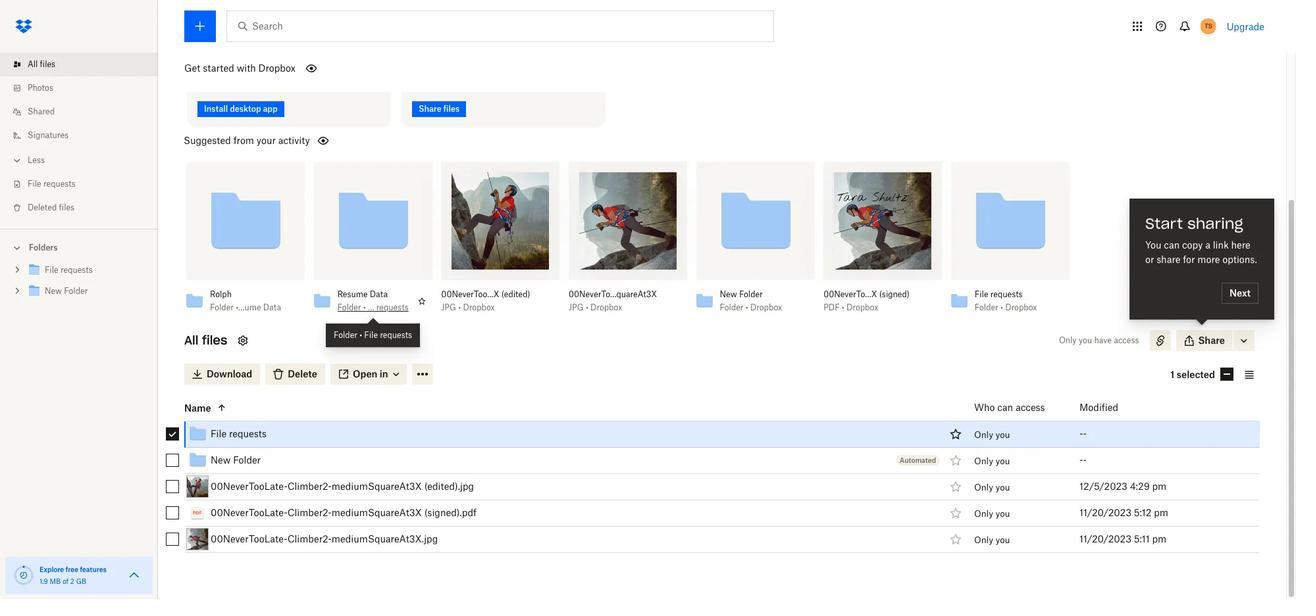 Task type: describe. For each thing, give the bounding box(es) containing it.
new folder inside group
[[45, 286, 88, 296]]

all files inside 'link'
[[28, 59, 55, 69]]

dropbox image
[[11, 13, 37, 40]]

00nevertoo…x
[[441, 289, 499, 299]]

with for started
[[237, 63, 256, 74]]

1 vertical spatial file requests link
[[26, 262, 147, 280]]

app
[[263, 104, 278, 114]]

photos
[[28, 83, 53, 93]]

file inside 'element'
[[211, 429, 227, 440]]

selected
[[1177, 369, 1215, 381]]

you for file requests
[[996, 430, 1010, 441]]

share files button
[[412, 101, 466, 117]]

12/5/2023
[[1080, 481, 1128, 493]]

2
[[70, 578, 74, 586]]

dropbox for file requests folder • dropbox
[[1005, 303, 1037, 312]]

file requests folder • dropbox
[[975, 289, 1037, 312]]

5:12
[[1134, 508, 1152, 519]]

desktop inside button
[[230, 104, 261, 114]]

1 vertical spatial all
[[184, 333, 198, 348]]

new folder folder • dropbox
[[720, 289, 782, 312]]

dropbox for 00nevertoo…x (edited) jpg • dropbox
[[463, 303, 495, 312]]

only you for 00nevertoolate-climber2-mediumsquareat3x.jpg
[[974, 536, 1010, 546]]

name button
[[184, 400, 942, 416]]

files inside share files with anyone and control edit or view access.
[[436, 68, 452, 78]]

pm for 12/5/2023 4:29 pm
[[1153, 481, 1167, 493]]

00nevertoolate-climber2-mediumsquareat3x (edited).jpg link
[[211, 479, 474, 495]]

1
[[1171, 369, 1175, 381]]

work
[[276, 68, 294, 78]]

deleted files
[[28, 203, 74, 213]]

edit
[[546, 68, 560, 78]]

free
[[66, 566, 78, 574]]

control
[[518, 68, 544, 78]]

modified button
[[1080, 400, 1153, 416]]

resume data button
[[338, 289, 409, 300]]

file requests button
[[975, 289, 1046, 300]]

only you button for 00nevertoolate-climber2-mediumsquareat3x.jpg
[[974, 536, 1010, 546]]

in
[[380, 368, 388, 380]]

1 on from the left
[[223, 68, 232, 78]]

synced.
[[215, 81, 243, 91]]

0 vertical spatial file requests link
[[11, 172, 158, 196]]

00nevertoolate-climber2-mediumsquareat3x.jpg
[[211, 534, 438, 545]]

Search in folder "Dropbox" text field
[[252, 19, 747, 34]]

• down 'folder • … requests' "button"
[[360, 331, 362, 340]]

only for new folder
[[974, 457, 993, 467]]

get started with dropbox
[[184, 63, 296, 74]]

install for install desktop app
[[204, 104, 228, 114]]

12/5/2023 4:29 pm
[[1080, 481, 1167, 493]]

you
[[1146, 240, 1162, 251]]

00nevertoolate-climber2-mediumsquareat3x.jpg link
[[211, 532, 438, 548]]

only you have access
[[1059, 336, 1139, 345]]

name new folder, modified 11/20/2023 4:44 pm, element
[[155, 448, 1260, 474]]

share
[[1157, 254, 1181, 265]]

explore free features 1.9 mb of 2 gb
[[40, 566, 107, 586]]

anyone
[[473, 68, 500, 78]]

ts
[[1205, 22, 1212, 30]]

00neverto…x
[[824, 289, 877, 299]]

• for 00nevertoo…x
[[458, 303, 461, 312]]

files right 'deleted'
[[59, 203, 74, 213]]

4:29
[[1130, 481, 1150, 493]]

folder • … requests button
[[338, 303, 409, 313]]

share button for 00neverto…x
[[866, 172, 908, 193]]

delete button
[[265, 364, 325, 385]]

(edited).jpg
[[424, 481, 474, 493]]

requests inside list
[[43, 179, 76, 189]]

of
[[62, 578, 69, 586]]

automated
[[900, 457, 936, 465]]

your
[[257, 135, 276, 146]]

1 horizontal spatial access
[[1114, 336, 1139, 345]]

modified
[[1080, 402, 1119, 414]]

climber2- for (signed).pdf
[[288, 508, 332, 519]]

00nevertoolate-climber2-mediumsquareat3x (signed).pdf link
[[211, 506, 477, 521]]

link
[[1213, 240, 1229, 251]]

resume data folder • … requests
[[338, 289, 409, 312]]

00nevertoolate-climber2-mediumsquareat3x (edited).jpg
[[211, 481, 474, 493]]

folder inside file requests folder • dropbox
[[975, 303, 999, 312]]

you for new folder
[[996, 457, 1010, 467]]

get
[[184, 63, 200, 74]]

options.
[[1223, 254, 1257, 265]]

requests inside resume data folder • … requests
[[376, 303, 409, 312]]

00nevertoolate- for 00nevertoolate-climber2-mediumsquareat3x (edited).jpg
[[211, 481, 288, 493]]

/00nevertoolate climber2 mediumsquareat3x.jpg image
[[186, 529, 209, 551]]

started
[[203, 63, 234, 74]]

sharing
[[1188, 215, 1244, 233]]

requests inside file requests folder • dropbox
[[991, 289, 1023, 299]]

only you button for 00nevertoolate-climber2-mediumsquareat3x (edited).jpg
[[974, 483, 1010, 493]]

suggested from your activity
[[184, 135, 310, 146]]

00nevertoolate-climber2-mediumsquareat3x (signed).pdf
[[211, 508, 477, 519]]

file requests link inside 'element'
[[211, 427, 267, 442]]

/00nevertoolate-climber2-mediumsquareat3x (edited).jpg image
[[186, 476, 209, 498]]

folder inside table
[[233, 455, 261, 466]]

-- for requests
[[1080, 429, 1087, 440]]

jpg inside 00neverto…quareat3x jpg • dropbox
[[569, 303, 584, 312]]

deleted files link
[[11, 196, 158, 220]]

rolph folder •…ume data
[[210, 289, 281, 312]]

from
[[233, 135, 254, 146]]

folders
[[29, 243, 58, 253]]

signatures link
[[11, 124, 158, 147]]

table containing name
[[155, 395, 1260, 553]]

mediumsquareat3x for (signed).pdf
[[332, 508, 422, 519]]

only you for 00nevertoolate-climber2-mediumsquareat3x (edited).jpg
[[974, 483, 1010, 493]]

share files with anyone and control edit or view access.
[[412, 68, 589, 91]]

dropbox up app
[[258, 63, 296, 74]]

add to starred image inside the name new folder, modified 11/20/2023 4:44 pm, element
[[948, 453, 964, 469]]

ts button
[[1198, 16, 1219, 37]]

all files list item
[[0, 53, 158, 76]]

folder inside resume data folder • … requests
[[338, 303, 361, 312]]

1 selected
[[1171, 369, 1215, 381]]

data inside "rolph folder •…ume data"
[[263, 303, 281, 312]]

and inside 'install on desktop to work on files offline and stay synced.'
[[351, 68, 365, 78]]

• for resume
[[363, 303, 366, 312]]

only for 00nevertoolate-climber2-mediumsquareat3x (edited).jpg
[[974, 483, 993, 493]]

share button for 00nevertoo…x
[[483, 172, 526, 193]]

gb
[[76, 578, 86, 586]]

download
[[207, 368, 252, 380]]

desktop inside 'install on desktop to work on files offline and stay synced.'
[[234, 68, 264, 78]]

files inside 'link'
[[40, 59, 55, 69]]

new folder button
[[720, 289, 791, 300]]

edit for 00neverto…quareat3x jpg • dropbox
[[582, 177, 600, 188]]

install desktop app button
[[198, 101, 284, 117]]

climber2- for (edited).jpg
[[288, 481, 332, 493]]

less
[[28, 155, 45, 165]]

• inside 00neverto…quareat3x jpg • dropbox
[[586, 303, 588, 312]]

0 horizontal spatial new
[[45, 286, 62, 296]]

only for file requests
[[974, 430, 993, 441]]

add to starred image for 11/20/2023 5:11 pm
[[948, 532, 964, 548]]

11/20/2023 for 11/20/2023 5:12 pm
[[1080, 508, 1132, 519]]

start
[[1146, 215, 1183, 233]]

all files link
[[11, 53, 158, 76]]

file inside file requests folder • dropbox
[[975, 289, 989, 299]]

here
[[1232, 240, 1251, 251]]

00nevertoo…x (edited) button
[[441, 289, 531, 300]]

3 climber2- from the top
[[288, 534, 332, 545]]

shared link
[[11, 100, 158, 124]]

(edited)
[[502, 289, 530, 299]]

open in
[[353, 368, 388, 380]]

features
[[80, 566, 107, 574]]

only you button for new folder
[[974, 457, 1010, 467]]

name 00nevertoolate-climber2-mediumsquareat3x (edited).jpg, modified 12/5/2023 4:29 pm, element
[[155, 474, 1260, 501]]

shared
[[28, 107, 55, 117]]

00nevertoolate- for 00nevertoolate-climber2-mediumsquareat3x.jpg
[[211, 534, 288, 545]]

explore
[[40, 566, 64, 574]]



Task type: locate. For each thing, give the bounding box(es) containing it.
• inside resume data folder • … requests
[[363, 303, 366, 312]]

install down stay
[[204, 104, 228, 114]]

mediumsquareat3x for (edited).jpg
[[332, 481, 422, 493]]

• inside file requests folder • dropbox
[[1001, 303, 1003, 312]]

table
[[155, 395, 1260, 553]]

only inside name 00nevertoolate-climber2-mediumsquareat3x.jpg, modified 11/20/2023 5:11 pm, element
[[974, 536, 993, 546]]

file requests up deleted files
[[28, 179, 76, 189]]

0 horizontal spatial new folder link
[[26, 283, 147, 301]]

file requests link down name
[[211, 427, 267, 442]]

dropbox inside 00neverto…quareat3x jpg • dropbox
[[591, 303, 622, 312]]

00neverto…quareat3x jpg • dropbox
[[569, 289, 657, 312]]

new folder
[[45, 286, 88, 296], [211, 455, 261, 466]]

delete
[[288, 368, 317, 380]]

jpg • dropbox button down 00nevertoo…x (edited) button
[[441, 303, 531, 313]]

name file requests, modified 11/20/2023 4:54 pm, element
[[155, 422, 1260, 448]]

1 horizontal spatial edit button
[[574, 172, 608, 193]]

1 vertical spatial new folder
[[211, 455, 261, 466]]

-- inside the name new folder, modified 11/20/2023 4:44 pm, element
[[1080, 455, 1087, 466]]

pdf
[[824, 303, 840, 312]]

2 vertical spatial pm
[[1152, 534, 1167, 545]]

files down share files with anyone and control edit or view access.
[[443, 104, 460, 114]]

0 vertical spatial desktop
[[234, 68, 264, 78]]

1 edit button from the left
[[447, 172, 481, 193]]

1 vertical spatial access
[[1016, 402, 1045, 414]]

on right work
[[296, 68, 306, 78]]

less image
[[11, 154, 24, 167]]

you for 00nevertoolate-climber2-mediumsquareat3x (edited).jpg
[[996, 483, 1010, 493]]

2 vertical spatial file requests
[[211, 429, 267, 440]]

1 00nevertoolate- from the top
[[211, 481, 288, 493]]

0 horizontal spatial jpg • dropbox button
[[441, 303, 531, 313]]

1 horizontal spatial and
[[502, 68, 516, 78]]

11/20/2023 for 11/20/2023 5:11 pm
[[1080, 534, 1132, 545]]

1 vertical spatial add to starred image
[[948, 532, 964, 548]]

pm for 11/20/2023 5:12 pm
[[1154, 508, 1169, 519]]

install for install on desktop to work on files offline and stay synced.
[[198, 68, 221, 78]]

and left control
[[502, 68, 516, 78]]

rolph button
[[210, 289, 281, 300]]

5 only you from the top
[[974, 536, 1010, 546]]

• right pdf
[[842, 303, 845, 312]]

files inside button
[[443, 104, 460, 114]]

and right offline
[[351, 68, 365, 78]]

only you inside name 00nevertoolate-climber2-mediumsquareat3x.jpg, modified 11/20/2023 5:11 pm, element
[[974, 536, 1010, 546]]

-- up 12/5/2023
[[1080, 455, 1087, 466]]

0 vertical spatial add to starred image
[[948, 479, 964, 495]]

0 vertical spatial all
[[28, 59, 38, 69]]

2 -- from the top
[[1080, 455, 1087, 466]]

group
[[0, 257, 158, 312]]

jpg
[[441, 303, 456, 312], [569, 303, 584, 312]]

next button
[[1222, 283, 1259, 304]]

0 horizontal spatial or
[[563, 68, 570, 78]]

00neverto…x (signed) button
[[824, 289, 913, 300]]

folder • dropbox button for file requests
[[975, 303, 1046, 313]]

00neverto…x (signed) pdf • dropbox
[[824, 289, 910, 312]]

pm right 5:12
[[1154, 508, 1169, 519]]

edit for 00neverto…x (signed) pdf • dropbox
[[837, 177, 855, 188]]

edit button for 00nevertoo…x (edited)
[[447, 172, 481, 193]]

2 vertical spatial file requests link
[[211, 427, 267, 442]]

0 vertical spatial access
[[1114, 336, 1139, 345]]

only you inside name file requests, modified 11/20/2023 4:54 pm, 'element'
[[974, 430, 1010, 441]]

install on desktop to work on files offline and stay synced.
[[198, 68, 365, 91]]

all files up the photos on the left of the page
[[28, 59, 55, 69]]

access right 'who'
[[1016, 402, 1045, 414]]

dropbox inside 00nevertoo…x (edited) jpg • dropbox
[[463, 303, 495, 312]]

data inside resume data folder • … requests
[[370, 289, 388, 299]]

3 edit from the left
[[837, 177, 855, 188]]

offline
[[325, 68, 349, 78]]

dropbox down file requests button at the right of page
[[1005, 303, 1037, 312]]

all files
[[28, 59, 55, 69], [184, 333, 227, 348]]

you for 00nevertoolate-climber2-mediumsquareat3x (signed).pdf
[[996, 509, 1010, 520]]

files left offline
[[308, 68, 323, 78]]

1 vertical spatial --
[[1080, 455, 1087, 466]]

only you button inside name 00nevertoolate-climber2-mediumsquareat3x (signed).pdf, modified 11/20/2023 5:12 pm, element
[[974, 509, 1010, 520]]

start sharing you can copy a link here or share for more options.
[[1146, 215, 1257, 265]]

2 climber2- from the top
[[288, 508, 332, 519]]

list
[[0, 45, 158, 229]]

deleted
[[28, 203, 57, 213]]

jpg • dropbox button
[[441, 303, 531, 313], [569, 303, 658, 313]]

only you for new folder
[[974, 457, 1010, 467]]

only you inside name 00nevertoolate-climber2-mediumsquareat3x (signed).pdf, modified 11/20/2023 5:12 pm, element
[[974, 509, 1010, 520]]

0 vertical spatial mediumsquareat3x
[[332, 481, 422, 493]]

name 00nevertoolate-climber2-mediumsquareat3x.jpg, modified 11/20/2023 5:11 pm, element
[[155, 527, 1260, 553]]

add to starred image for 11/20/2023 5:12 pm
[[948, 506, 964, 521]]

1 and from the left
[[351, 68, 365, 78]]

jpg down the 00nevertoo…x
[[441, 303, 456, 312]]

…
[[368, 303, 374, 312]]

climber2-
[[288, 481, 332, 493], [288, 508, 332, 519], [288, 534, 332, 545]]

11/20/2023 5:11 pm
[[1080, 534, 1167, 545]]

0 horizontal spatial data
[[263, 303, 281, 312]]

1 vertical spatial climber2-
[[288, 508, 332, 519]]

add to starred image for --
[[948, 427, 964, 442]]

you inside the name new folder, modified 11/20/2023 4:44 pm, element
[[996, 457, 1010, 467]]

open
[[353, 368, 377, 380]]

only inside name 00nevertoolate-climber2-mediumsquareat3x (edited).jpg, modified 12/5/2023 4:29 pm, element
[[974, 483, 993, 493]]

00nevertoo…x (edited) jpg • dropbox
[[441, 289, 530, 312]]

pm for 11/20/2023 5:11 pm
[[1152, 534, 1167, 545]]

2 add to starred image from the top
[[948, 453, 964, 469]]

0 vertical spatial can
[[1164, 240, 1180, 251]]

files up access.
[[436, 68, 452, 78]]

file requests link up deleted files
[[11, 172, 158, 196]]

dropbox for 00neverto…x (signed) pdf • dropbox
[[847, 303, 878, 312]]

install
[[198, 68, 221, 78], [204, 104, 228, 114]]

only you
[[974, 430, 1010, 441], [974, 457, 1010, 467], [974, 483, 1010, 493], [974, 509, 1010, 520], [974, 536, 1010, 546]]

you inside name 00nevertoolate-climber2-mediumsquareat3x (signed).pdf, modified 11/20/2023 5:12 pm, element
[[996, 509, 1010, 520]]

share inside share files with anyone and control edit or view access.
[[412, 68, 434, 78]]

on
[[223, 68, 232, 78], [296, 68, 306, 78]]

1 vertical spatial can
[[998, 402, 1013, 414]]

0 vertical spatial climber2-
[[288, 481, 332, 493]]

00neverto…quareat3x
[[569, 289, 657, 299]]

1 edit from the left
[[455, 177, 473, 188]]

dropbox inside file requests folder • dropbox
[[1005, 303, 1037, 312]]

file requests down name
[[211, 429, 267, 440]]

1 horizontal spatial with
[[454, 68, 471, 78]]

climber2- down 00nevertoolate-climber2-mediumsquareat3x (signed).pdf link
[[288, 534, 332, 545]]

3 edit button from the left
[[829, 172, 863, 193]]

2 on from the left
[[296, 68, 306, 78]]

only you button inside the name new folder, modified 11/20/2023 4:44 pm, element
[[974, 457, 1010, 467]]

2 edit button from the left
[[574, 172, 608, 193]]

only you button inside name 00nevertoolate-climber2-mediumsquareat3x.jpg, modified 11/20/2023 5:11 pm, element
[[974, 536, 1010, 546]]

5:11
[[1134, 534, 1150, 545]]

or right edit
[[563, 68, 570, 78]]

• for file
[[1001, 303, 1003, 312]]

folder • dropbox button down new folder button
[[720, 303, 791, 313]]

more
[[1198, 254, 1220, 265]]

3 00nevertoolate- from the top
[[211, 534, 288, 545]]

1 horizontal spatial new folder
[[211, 455, 261, 466]]

new folder link down folders button
[[26, 283, 147, 301]]

new inside table
[[211, 455, 231, 466]]

or down you at top
[[1146, 254, 1154, 265]]

1 horizontal spatial or
[[1146, 254, 1154, 265]]

2 horizontal spatial edit
[[837, 177, 855, 188]]

jpg • dropbox button down the 00neverto…quareat3x "button"
[[569, 303, 658, 313]]

file requests inside list
[[28, 179, 76, 189]]

you inside name 00nevertoolate-climber2-mediumsquareat3x (edited).jpg, modified 12/5/2023 4:29 pm, element
[[996, 483, 1010, 493]]

0 horizontal spatial edit button
[[447, 172, 481, 193]]

0 vertical spatial install
[[198, 68, 221, 78]]

climber2- up 00nevertoolate-climber2-mediumsquareat3x.jpg
[[288, 508, 332, 519]]

1 vertical spatial 00nevertoolate-
[[211, 508, 288, 519]]

new folder link
[[26, 283, 147, 301], [211, 453, 261, 469]]

folder • dropbox button down file requests button at the right of page
[[975, 303, 1046, 313]]

copy
[[1182, 240, 1203, 251]]

11/20/2023 down 12/5/2023
[[1080, 508, 1132, 519]]

add to starred image for 12/5/2023 4:29 pm
[[948, 479, 964, 495]]

data right •…ume
[[263, 303, 281, 312]]

3 add to starred image from the top
[[948, 506, 964, 521]]

1 horizontal spatial new folder link
[[211, 453, 261, 469]]

quota usage element
[[13, 566, 34, 587]]

dropbox down 00neverto…x (signed) button
[[847, 303, 878, 312]]

1 jpg from the left
[[441, 303, 456, 312]]

• inside 00nevertoo…x (edited) jpg • dropbox
[[458, 303, 461, 312]]

5 only you button from the top
[[974, 536, 1010, 546]]

files left 'folder settings' image
[[202, 333, 227, 348]]

0 horizontal spatial can
[[998, 402, 1013, 414]]

1 add to starred image from the top
[[948, 427, 964, 442]]

desktop left app
[[230, 104, 261, 114]]

1 vertical spatial data
[[263, 303, 281, 312]]

add to starred image
[[948, 479, 964, 495], [948, 532, 964, 548]]

• left … on the left bottom
[[363, 303, 366, 312]]

3 only you button from the top
[[974, 483, 1010, 493]]

access right the have
[[1114, 336, 1139, 345]]

share files
[[419, 104, 460, 114]]

-- down modified
[[1080, 429, 1087, 440]]

jpg • dropbox button for dropbox
[[569, 303, 658, 313]]

only you button for 00nevertoolate-climber2-mediumsquareat3x (signed).pdf
[[974, 509, 1010, 520]]

mediumsquareat3x
[[332, 481, 422, 493], [332, 508, 422, 519]]

only you button inside name file requests, modified 11/20/2023 4:54 pm, 'element'
[[974, 430, 1010, 441]]

0 vertical spatial pm
[[1153, 481, 1167, 493]]

files up the photos on the left of the page
[[40, 59, 55, 69]]

2 00nevertoolate- from the top
[[211, 508, 288, 519]]

file requests inside group
[[45, 265, 93, 275]]

0 horizontal spatial all
[[28, 59, 38, 69]]

0 vertical spatial or
[[563, 68, 570, 78]]

only inside the name new folder, modified 11/20/2023 4:44 pm, element
[[974, 457, 993, 467]]

1 vertical spatial add to starred image
[[948, 453, 964, 469]]

name
[[184, 402, 211, 414]]

11/20/2023
[[1080, 508, 1132, 519], [1080, 534, 1132, 545]]

(signed).pdf
[[424, 508, 477, 519]]

add to starred image inside name file requests, modified 11/20/2023 4:54 pm, 'element'
[[948, 427, 964, 442]]

1 jpg • dropbox button from the left
[[441, 303, 531, 313]]

edit button for 00neverto…quareat3x
[[574, 172, 608, 193]]

new folder down folders button
[[45, 286, 88, 296]]

2 mediumsquareat3x from the top
[[332, 508, 422, 519]]

pm
[[1153, 481, 1167, 493], [1154, 508, 1169, 519], [1152, 534, 1167, 545]]

-
[[1080, 429, 1083, 440], [1083, 429, 1087, 440], [1080, 455, 1083, 466], [1083, 455, 1087, 466]]

2 and from the left
[[502, 68, 516, 78]]

• down new folder button
[[746, 303, 748, 312]]

00nevertoolate- inside 00nevertoolate-climber2-mediumsquareat3x (signed).pdf link
[[211, 508, 288, 519]]

only you for 00nevertoolate-climber2-mediumsquareat3x (signed).pdf
[[974, 509, 1010, 520]]

and inside share files with anyone and control edit or view access.
[[502, 68, 516, 78]]

all up the photos on the left of the page
[[28, 59, 38, 69]]

1 horizontal spatial new
[[211, 455, 231, 466]]

2 folder • dropbox button from the left
[[975, 303, 1046, 313]]

4 only you button from the top
[[974, 509, 1010, 520]]

00nevertoolate- for 00nevertoolate-climber2-mediumsquareat3x (signed).pdf
[[211, 508, 288, 519]]

folder inside "rolph folder •…ume data"
[[210, 303, 234, 312]]

install up stay
[[198, 68, 221, 78]]

edit button
[[447, 172, 481, 193], [574, 172, 608, 193], [829, 172, 863, 193]]

2 vertical spatial climber2-
[[288, 534, 332, 545]]

mediumsquareat3x up mediumsquareat3x.jpg
[[332, 508, 422, 519]]

0 vertical spatial data
[[370, 289, 388, 299]]

0 horizontal spatial and
[[351, 68, 365, 78]]

pm right 4:29
[[1153, 481, 1167, 493]]

1 11/20/2023 from the top
[[1080, 508, 1132, 519]]

1 vertical spatial install
[[204, 104, 228, 114]]

0 horizontal spatial with
[[237, 63, 256, 74]]

share button for 00neverto…quareat3x
[[611, 172, 653, 193]]

access inside table
[[1016, 402, 1045, 414]]

open in button
[[330, 364, 407, 385]]

can inside start sharing you can copy a link here or share for more options.
[[1164, 240, 1180, 251]]

file requests link down folders button
[[26, 262, 147, 280]]

pm right 5:11 at the bottom
[[1152, 534, 1167, 545]]

view
[[572, 68, 589, 78]]

edit
[[455, 177, 473, 188], [582, 177, 600, 188], [837, 177, 855, 188]]

all up download button on the bottom of the page
[[184, 333, 198, 348]]

you inside name 00nevertoolate-climber2-mediumsquareat3x.jpg, modified 11/20/2023 5:11 pm, element
[[996, 536, 1010, 546]]

1 horizontal spatial on
[[296, 68, 306, 78]]

add to starred image
[[948, 427, 964, 442], [948, 453, 964, 469], [948, 506, 964, 521]]

1 only you button from the top
[[974, 430, 1010, 441]]

mediumsquareat3x.jpg
[[332, 534, 438, 545]]

0 vertical spatial new folder
[[45, 286, 88, 296]]

jpg down the 00neverto…quareat3x
[[569, 303, 584, 312]]

2 vertical spatial add to starred image
[[948, 506, 964, 521]]

2 only you from the top
[[974, 457, 1010, 467]]

1 vertical spatial file requests
[[45, 265, 93, 275]]

-- for folder
[[1080, 455, 1087, 466]]

0 horizontal spatial folder • dropbox button
[[720, 303, 791, 313]]

only you button inside name 00nevertoolate-climber2-mediumsquareat3x (edited).jpg, modified 12/5/2023 4:29 pm, element
[[974, 483, 1010, 493]]

0 vertical spatial 00nevertoolate-
[[211, 481, 288, 493]]

0 horizontal spatial all files
[[28, 59, 55, 69]]

2 jpg • dropbox button from the left
[[569, 303, 658, 313]]

-- inside name file requests, modified 11/20/2023 4:54 pm, 'element'
[[1080, 429, 1087, 440]]

0 vertical spatial --
[[1080, 429, 1087, 440]]

0 horizontal spatial new folder
[[45, 286, 88, 296]]

dropbox inside "00neverto…x (signed) pdf • dropbox"
[[847, 303, 878, 312]]

1 folder • dropbox button from the left
[[720, 303, 791, 313]]

requests inside 'element'
[[229, 429, 267, 440]]

edit button for 00neverto…x (signed)
[[829, 172, 863, 193]]

add to starred image inside name 00nevertoolate-climber2-mediumsquareat3x (signed).pdf, modified 11/20/2023 5:12 pm, element
[[948, 506, 964, 521]]

only you button for file requests
[[974, 430, 1010, 441]]

folder settings image
[[235, 333, 251, 349]]

with for files
[[454, 68, 471, 78]]

can up share
[[1164, 240, 1180, 251]]

a
[[1206, 240, 1211, 251]]

0 horizontal spatial access
[[1016, 402, 1045, 414]]

mediumsquareat3x up 00nevertoolate-climber2-mediumsquareat3x (signed).pdf
[[332, 481, 422, 493]]

1 horizontal spatial edit
[[582, 177, 600, 188]]

jpg inside 00nevertoo…x (edited) jpg • dropbox
[[441, 303, 456, 312]]

new folder down name
[[211, 455, 261, 466]]

1 horizontal spatial jpg • dropbox button
[[569, 303, 658, 313]]

0 horizontal spatial edit
[[455, 177, 473, 188]]

1 add to starred image from the top
[[948, 479, 964, 495]]

0 vertical spatial new folder link
[[26, 283, 147, 301]]

with inside share files with anyone and control edit or view access.
[[454, 68, 471, 78]]

all inside 'link'
[[28, 59, 38, 69]]

• for 00neverto…x
[[842, 303, 845, 312]]

on up the synced.
[[223, 68, 232, 78]]

1 vertical spatial 11/20/2023
[[1080, 534, 1132, 545]]

00neverto…quareat3x button
[[569, 289, 658, 300]]

2 only you button from the top
[[974, 457, 1010, 467]]

• down the 00neverto…quareat3x
[[586, 303, 588, 312]]

upgrade
[[1227, 21, 1265, 32]]

new folder inside table
[[211, 455, 261, 466]]

1 only you from the top
[[974, 430, 1010, 441]]

3 only you from the top
[[974, 483, 1010, 493]]

2 horizontal spatial new
[[720, 289, 737, 299]]

data up 'folder • … requests' "button"
[[370, 289, 388, 299]]

• down file requests button at the right of page
[[1001, 303, 1003, 312]]

only for 00nevertoolate-climber2-mediumsquareat3x.jpg
[[974, 536, 993, 546]]

(signed)
[[879, 289, 910, 299]]

with left to
[[237, 63, 256, 74]]

2 edit from the left
[[582, 177, 600, 188]]

desktop left to
[[234, 68, 264, 78]]

2 jpg from the left
[[569, 303, 584, 312]]

folder • dropbox button
[[720, 303, 791, 313], [975, 303, 1046, 313]]

dropbox down the 00neverto…quareat3x "button"
[[591, 303, 622, 312]]

suggested
[[184, 135, 231, 146]]

file inside list
[[28, 179, 41, 189]]

download button
[[184, 364, 260, 385]]

00nevertoolate- inside 00nevertoolate-climber2-mediumsquareat3x.jpg link
[[211, 534, 288, 545]]

1 horizontal spatial can
[[1164, 240, 1180, 251]]

you for 00nevertoolate-climber2-mediumsquareat3x.jpg
[[996, 536, 1010, 546]]

2 11/20/2023 from the top
[[1080, 534, 1132, 545]]

file requests inside 'element'
[[211, 429, 267, 440]]

edit for 00nevertoo…x (edited) jpg • dropbox
[[455, 177, 473, 188]]

1 vertical spatial new folder link
[[211, 453, 261, 469]]

can inside table
[[998, 402, 1013, 414]]

1 horizontal spatial all
[[184, 333, 198, 348]]

1 climber2- from the top
[[288, 481, 332, 493]]

1 mediumsquareat3x from the top
[[332, 481, 422, 493]]

• inside new folder folder • dropbox
[[746, 303, 748, 312]]

0 horizontal spatial jpg
[[441, 303, 456, 312]]

resume
[[338, 289, 368, 299]]

or inside share files with anyone and control edit or view access.
[[563, 68, 570, 78]]

new folder link down name
[[211, 453, 261, 469]]

install inside button
[[204, 104, 228, 114]]

0 vertical spatial all files
[[28, 59, 55, 69]]

only
[[1059, 336, 1077, 345], [974, 430, 993, 441], [974, 457, 993, 467], [974, 483, 993, 493], [974, 509, 993, 520], [974, 536, 993, 546]]

stay
[[198, 81, 213, 91]]

1 vertical spatial all files
[[184, 333, 227, 348]]

upgrade link
[[1227, 21, 1265, 32]]

1 vertical spatial mediumsquareat3x
[[332, 508, 422, 519]]

can right 'who'
[[998, 402, 1013, 414]]

group containing file requests
[[0, 257, 158, 312]]

jpg • dropbox button for •
[[441, 303, 531, 313]]

1 vertical spatial pm
[[1154, 508, 1169, 519]]

1 vertical spatial desktop
[[230, 104, 261, 114]]

new
[[45, 286, 62, 296], [720, 289, 737, 299], [211, 455, 231, 466]]

00nevertoolate- inside 00nevertoolate-climber2-mediumsquareat3x (edited).jpg link
[[211, 481, 288, 493]]

1 horizontal spatial jpg
[[569, 303, 584, 312]]

share inside share files button
[[419, 104, 442, 114]]

new folder link inside the name new folder, modified 11/20/2023 4:44 pm, element
[[211, 453, 261, 469]]

install desktop app
[[204, 104, 278, 114]]

2 add to starred image from the top
[[948, 532, 964, 548]]

new inside new folder folder • dropbox
[[720, 289, 737, 299]]

install inside 'install on desktop to work on files offline and stay synced.'
[[198, 68, 221, 78]]

all files left 'folder settings' image
[[184, 333, 227, 348]]

0 vertical spatial file requests
[[28, 179, 76, 189]]

only inside name file requests, modified 11/20/2023 4:54 pm, 'element'
[[974, 430, 993, 441]]

1 vertical spatial or
[[1146, 254, 1154, 265]]

or
[[563, 68, 570, 78], [1146, 254, 1154, 265]]

files inside 'install on desktop to work on files offline and stay synced.'
[[308, 68, 323, 78]]

only you inside the name new folder, modified 11/20/2023 4:44 pm, element
[[974, 457, 1010, 467]]

•…ume
[[236, 303, 261, 312]]

or inside start sharing you can copy a link here or share for more options.
[[1146, 254, 1154, 265]]

name 00nevertoolate-climber2-mediumsquareat3x (signed).pdf, modified 11/20/2023 5:12 pm, element
[[155, 501, 1260, 527]]

1 -- from the top
[[1080, 429, 1087, 440]]

dropbox for new folder folder • dropbox
[[751, 303, 782, 312]]

file requests
[[28, 179, 76, 189], [45, 265, 93, 275], [211, 429, 267, 440]]

2 horizontal spatial edit button
[[829, 172, 863, 193]]

dropbox down new folder button
[[751, 303, 782, 312]]

1 horizontal spatial folder • dropbox button
[[975, 303, 1046, 313]]

11/20/2023 down 11/20/2023 5:12 pm
[[1080, 534, 1132, 545]]

4 only you from the top
[[974, 509, 1010, 520]]

with left anyone
[[454, 68, 471, 78]]

activity
[[278, 135, 310, 146]]

list containing all files
[[0, 45, 158, 229]]

climber2- up 00nevertoolate-climber2-mediumsquareat3x (signed).pdf
[[288, 481, 332, 493]]

pdf • dropbox button
[[824, 303, 913, 313]]

only you inside name 00nevertoolate-climber2-mediumsquareat3x (edited).jpg, modified 12/5/2023 4:29 pm, element
[[974, 483, 1010, 493]]

dropbox down 00nevertoo…x (edited) button
[[463, 303, 495, 312]]

only inside name 00nevertoolate-climber2-mediumsquareat3x (signed).pdf, modified 11/20/2023 5:12 pm, element
[[974, 509, 993, 520]]

dropbox inside new folder folder • dropbox
[[751, 303, 782, 312]]

0 horizontal spatial on
[[223, 68, 232, 78]]

• inside "00neverto…x (signed) pdf • dropbox"
[[842, 303, 845, 312]]

only you for file requests
[[974, 430, 1010, 441]]

only for 00nevertoolate-climber2-mediumsquareat3x (signed).pdf
[[974, 509, 993, 520]]

folder • dropbox button for new folder
[[720, 303, 791, 313]]

• for new
[[746, 303, 748, 312]]

dropbox
[[258, 63, 296, 74], [463, 303, 495, 312], [591, 303, 622, 312], [751, 303, 782, 312], [847, 303, 878, 312], [1005, 303, 1037, 312]]

you inside name file requests, modified 11/20/2023 4:54 pm, 'element'
[[996, 430, 1010, 441]]

2 vertical spatial 00nevertoolate-
[[211, 534, 288, 545]]

1 horizontal spatial data
[[370, 289, 388, 299]]

1 horizontal spatial all files
[[184, 333, 227, 348]]

0 vertical spatial 11/20/2023
[[1080, 508, 1132, 519]]

• down the 00nevertoo…x
[[458, 303, 461, 312]]

desktop
[[234, 68, 264, 78], [230, 104, 261, 114]]

0 vertical spatial add to starred image
[[948, 427, 964, 442]]

access.
[[412, 81, 439, 91]]

file requests down folders button
[[45, 265, 93, 275]]

signatures
[[28, 130, 69, 140]]



Task type: vqa. For each thing, say whether or not it's contained in the screenshot.


